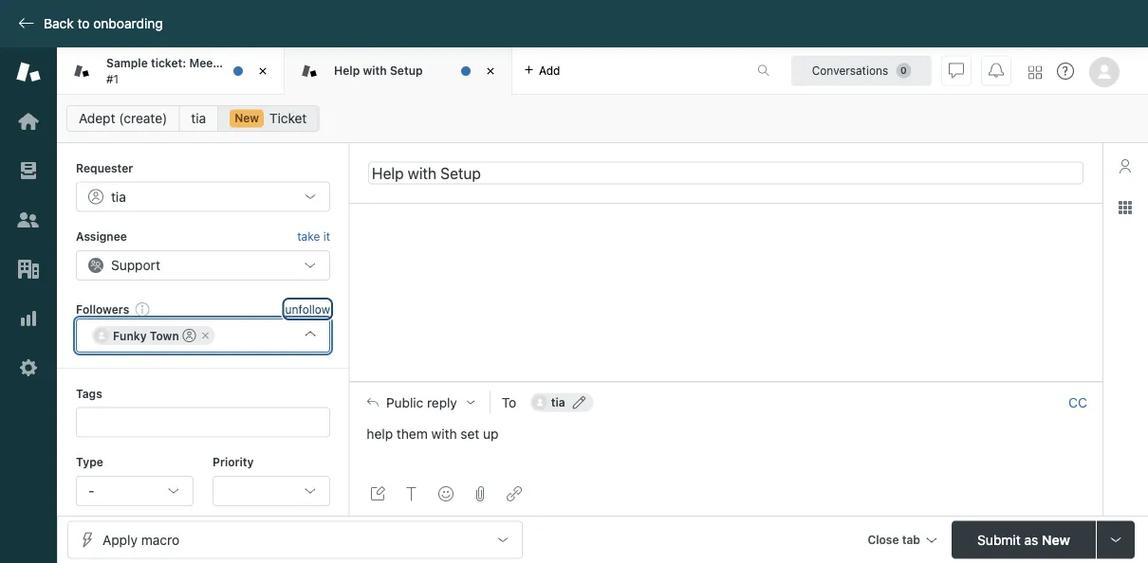 Task type: vqa. For each thing, say whether or not it's contained in the screenshot.
tia
yes



Task type: describe. For each thing, give the bounding box(es) containing it.
customers image
[[16, 208, 41, 233]]

priority
[[213, 456, 254, 469]]

unfollow
[[285, 303, 330, 316]]

close image inside help with setup tab
[[481, 62, 500, 81]]

with inside tab
[[363, 64, 387, 77]]

reply
[[427, 395, 457, 411]]

back to onboarding link
[[0, 15, 172, 32]]

1 vertical spatial new
[[1042, 533, 1071, 548]]

get started image
[[16, 109, 41, 134]]

remove image
[[200, 331, 211, 342]]

main element
[[0, 47, 57, 564]]

Subject field
[[368, 162, 1084, 185]]

tags element
[[76, 408, 330, 438]]

maximize composer image
[[719, 374, 734, 390]]

onboarding
[[93, 16, 163, 31]]

them
[[397, 426, 428, 442]]

back
[[44, 16, 74, 31]]

get help image
[[1057, 63, 1075, 80]]

ticket:
[[151, 57, 186, 70]]

zendesk support image
[[16, 60, 41, 84]]

requester element
[[76, 182, 330, 212]]

tia for requester
[[111, 189, 126, 204]]

organizations image
[[16, 257, 41, 282]]

followers element
[[76, 319, 330, 353]]

help
[[367, 426, 393, 442]]

new inside the secondary element
[[235, 112, 259, 125]]

funky town option
[[92, 327, 215, 346]]

add button
[[513, 47, 572, 94]]

take
[[297, 230, 320, 243]]

add attachment image
[[473, 487, 488, 502]]

macro
[[141, 533, 179, 548]]

views image
[[16, 159, 41, 183]]

close tab
[[868, 534, 921, 547]]

adept (create)
[[79, 111, 167, 126]]

apply macro
[[103, 533, 179, 548]]

type
[[76, 456, 103, 469]]

zendesk image
[[0, 562, 57, 564]]

close tab button
[[859, 522, 944, 562]]

apps image
[[1118, 200, 1133, 215]]

tabs tab list
[[57, 47, 738, 95]]

public reply button
[[350, 383, 490, 423]]

setup
[[390, 64, 423, 77]]

as
[[1025, 533, 1039, 548]]

ticket
[[242, 57, 273, 70]]

secondary element
[[57, 100, 1149, 138]]

displays possible ticket submission types image
[[1109, 533, 1124, 548]]

public
[[386, 395, 424, 411]]

with inside text field
[[431, 426, 457, 442]]

close
[[868, 534, 899, 547]]

sample
[[106, 57, 148, 70]]

add link (cmd k) image
[[507, 487, 522, 502]]

zendesk products image
[[1029, 66, 1042, 79]]

format text image
[[404, 487, 420, 502]]

add
[[539, 64, 560, 77]]

set
[[461, 426, 480, 442]]

edit user image
[[573, 396, 586, 410]]

help them with set up
[[367, 426, 499, 442]]



Task type: locate. For each thing, give the bounding box(es) containing it.
0 horizontal spatial tia
[[111, 189, 126, 204]]

town
[[150, 330, 179, 343]]

funky town
[[113, 330, 179, 343]]

2 close image from the left
[[481, 62, 500, 81]]

meet
[[189, 57, 217, 70]]

tab
[[57, 47, 285, 95]]

to
[[77, 16, 90, 31]]

Public reply composer text field
[[359, 423, 1094, 463]]

tia down requester
[[111, 189, 126, 204]]

submit
[[978, 533, 1021, 548]]

2 horizontal spatial tia
[[551, 396, 565, 410]]

to
[[502, 395, 517, 411]]

public reply
[[386, 395, 457, 411]]

with right help
[[363, 64, 387, 77]]

sample ticket: meet the ticket #1
[[106, 57, 273, 85]]

help with setup
[[334, 64, 423, 77]]

new left ticket
[[235, 112, 259, 125]]

close image left the add 'popup button'
[[481, 62, 500, 81]]

tia right ecaterina.marinescu@adept.ai image
[[551, 396, 565, 410]]

adept
[[79, 111, 115, 126]]

draft mode image
[[370, 487, 385, 502]]

- button
[[76, 476, 194, 507]]

1 vertical spatial tia
[[111, 189, 126, 204]]

info on adding followers image
[[135, 302, 150, 317]]

0 vertical spatial new
[[235, 112, 259, 125]]

tab containing sample ticket: meet the ticket
[[57, 47, 285, 95]]

insert emojis image
[[439, 487, 454, 502]]

close image right the the
[[253, 62, 272, 81]]

close image
[[253, 62, 272, 81], [481, 62, 500, 81]]

1 horizontal spatial with
[[431, 426, 457, 442]]

notifications image
[[989, 63, 1004, 78]]

tia inside the secondary element
[[191, 111, 206, 126]]

0 vertical spatial with
[[363, 64, 387, 77]]

button displays agent's chat status as invisible. image
[[949, 63, 964, 78]]

ecaterina.marinescu@adept.ai image
[[532, 395, 547, 411]]

0 horizontal spatial close image
[[253, 62, 272, 81]]

help with setup tab
[[285, 47, 513, 95]]

new
[[235, 112, 259, 125], [1042, 533, 1071, 548]]

1 horizontal spatial close image
[[481, 62, 500, 81]]

assignee element
[[76, 250, 330, 281]]

-
[[88, 484, 94, 499]]

back to onboarding
[[44, 16, 163, 31]]

tia down sample ticket: meet the ticket #1
[[191, 111, 206, 126]]

take it
[[297, 230, 330, 243]]

unfollow button
[[285, 301, 330, 318]]

assignee
[[76, 230, 127, 243]]

tia inside requester element
[[111, 189, 126, 204]]

0 vertical spatial tia
[[191, 111, 206, 126]]

tags
[[76, 387, 102, 401]]

(create)
[[119, 111, 167, 126]]

admin image
[[16, 356, 41, 381]]

new right 'as'
[[1042, 533, 1071, 548]]

it
[[323, 230, 330, 243]]

tab
[[902, 534, 921, 547]]

take it button
[[297, 227, 330, 247]]

1 vertical spatial with
[[431, 426, 457, 442]]

funky
[[113, 330, 147, 343]]

tia for to
[[551, 396, 565, 410]]

requester
[[76, 161, 133, 175]]

submit as new
[[978, 533, 1071, 548]]

1 horizontal spatial new
[[1042, 533, 1071, 548]]

2 vertical spatial tia
[[551, 396, 565, 410]]

adept (create) button
[[66, 105, 180, 132]]

up
[[483, 426, 499, 442]]

funkytownclown1@gmail.com image
[[94, 329, 109, 344]]

the
[[220, 57, 239, 70]]

0 horizontal spatial with
[[363, 64, 387, 77]]

1 horizontal spatial tia
[[191, 111, 206, 126]]

user is an agent image
[[183, 330, 196, 343]]

customer context image
[[1118, 159, 1133, 174]]

tia
[[191, 111, 206, 126], [111, 189, 126, 204], [551, 396, 565, 410]]

ticket
[[269, 111, 307, 126]]

with
[[363, 64, 387, 77], [431, 426, 457, 442]]

followers
[[76, 303, 129, 316]]

1 close image from the left
[[253, 62, 272, 81]]

help
[[334, 64, 360, 77]]

conversations
[[812, 64, 889, 77]]

tia link
[[179, 105, 218, 132]]

cc button
[[1069, 394, 1088, 412]]

apply
[[103, 533, 138, 548]]

with left set
[[431, 426, 457, 442]]

support
[[111, 258, 160, 273]]

conversations button
[[792, 56, 932, 86]]

reporting image
[[16, 307, 41, 331]]

#1
[[106, 72, 119, 85]]

cc
[[1069, 395, 1088, 411]]

0 horizontal spatial new
[[235, 112, 259, 125]]



